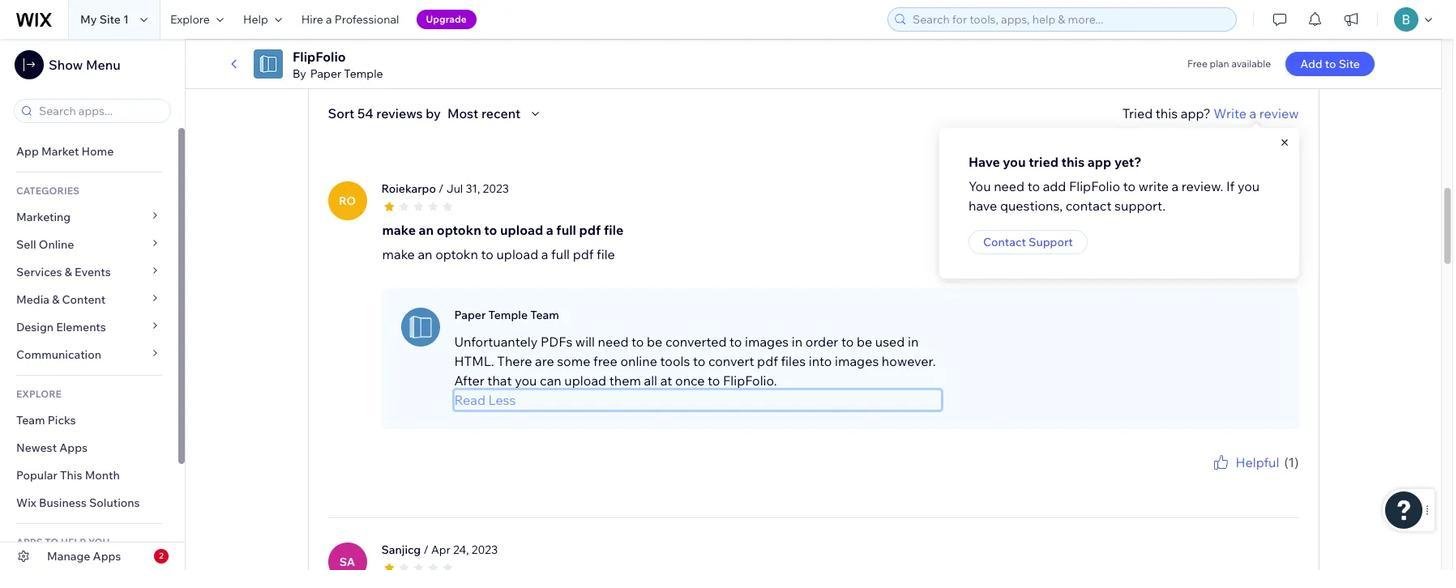 Task type: describe. For each thing, give the bounding box(es) containing it.
2 in from the left
[[908, 334, 919, 350]]

month
[[85, 468, 120, 483]]

you left the tried
[[1003, 154, 1026, 170]]

sa
[[339, 555, 355, 569]]

write
[[1138, 178, 1169, 195]]

sell online
[[16, 237, 74, 252]]

review
[[1259, 105, 1299, 121]]

less
[[488, 392, 516, 408]]

marketing link
[[0, 203, 178, 231]]

team picks
[[16, 413, 76, 428]]

yet?
[[1114, 154, 1142, 170]]

sanjicg
[[381, 543, 421, 557]]

need inside have you tried this app yet? you need to add flipfolio to write a review. if you have questions, contact support.
[[994, 178, 1025, 195]]

/ for / apr 24, 2023
[[423, 543, 429, 557]]

need inside unfortuantely pdfs will need to be converted to images in order to be used in html. there are some free online tools to convert pdf files into images however. after that you can upload them all at once to flipfolio. read less
[[598, 334, 629, 350]]

& for events
[[65, 265, 72, 280]]

to inside button
[[1325, 57, 1336, 71]]

apps to help you
[[16, 537, 110, 549]]

business
[[39, 496, 87, 511]]

1 vertical spatial upload
[[496, 246, 538, 262]]

help button
[[233, 0, 292, 39]]

0 horizontal spatial site
[[99, 12, 121, 27]]

explore
[[16, 388, 62, 400]]

sell
[[16, 237, 36, 252]]

solutions
[[89, 496, 140, 511]]

0 vertical spatial file
[[604, 222, 624, 238]]

2023 for sanjicg / apr 24, 2023
[[472, 543, 498, 557]]

them
[[609, 373, 641, 389]]

on
[[372, 23, 387, 39]]

write
[[1214, 105, 1247, 121]]

1 vertical spatial full
[[551, 246, 570, 262]]

picks
[[48, 413, 76, 428]]

market
[[41, 144, 79, 159]]

1 vertical spatial file
[[597, 246, 615, 262]]

apr
[[431, 543, 451, 557]]

upgrade
[[426, 13, 467, 25]]

write a review button
[[1214, 103, 1299, 123]]

sell online link
[[0, 231, 178, 259]]

most
[[447, 105, 478, 121]]

there
[[497, 353, 532, 369]]

sanjicg / apr 24, 2023
[[381, 543, 498, 557]]

app?
[[1181, 105, 1211, 121]]

1 be from the left
[[647, 334, 662, 350]]

add to site
[[1300, 57, 1360, 71]]

jul
[[446, 181, 463, 196]]

ro
[[339, 193, 356, 208]]

newest
[[16, 441, 57, 455]]

events
[[75, 265, 111, 280]]

1 in from the left
[[792, 334, 803, 350]]

have
[[969, 198, 997, 214]]

online
[[620, 353, 657, 369]]

files
[[781, 353, 806, 369]]

app market home link
[[0, 138, 178, 165]]

31,
[[466, 181, 480, 196]]

(based
[[327, 23, 369, 39]]

contact
[[983, 235, 1026, 250]]

wix
[[16, 496, 36, 511]]

media
[[16, 293, 49, 307]]

review.
[[1182, 178, 1223, 195]]

manage apps
[[47, 550, 121, 564]]

help
[[61, 537, 86, 549]]

contact support button
[[969, 230, 1088, 254]]

flipfolio inside flipfolio by paper temple
[[293, 49, 346, 65]]

all
[[644, 373, 657, 389]]

this inside have you tried this app yet? you need to add flipfolio to write a review. if you have questions, contact support.
[[1061, 154, 1085, 170]]

to down converted
[[693, 353, 705, 369]]

& for content
[[52, 293, 59, 307]]

this
[[60, 468, 82, 483]]

helpful
[[1236, 454, 1279, 471]]

0 vertical spatial full
[[556, 222, 576, 238]]

free
[[1187, 58, 1208, 70]]

Search for tools, apps, help & more... field
[[908, 8, 1231, 31]]

read
[[454, 392, 485, 408]]

used
[[875, 334, 905, 350]]

apps for manage apps
[[93, 550, 121, 564]]

upload inside unfortuantely pdfs will need to be converted to images in order to be used in html. there are some free online tools to convert pdf files into images however. after that you can upload them all at once to flipfolio. read less
[[564, 373, 606, 389]]

1 horizontal spatial paper
[[454, 308, 486, 322]]

0 vertical spatial upload
[[500, 222, 543, 238]]

1 vertical spatial optokn
[[435, 246, 478, 262]]

add to site button
[[1286, 52, 1375, 76]]

support.
[[1115, 198, 1166, 214]]

flipfolio.
[[723, 373, 777, 389]]

sidebar element
[[0, 39, 186, 571]]

your
[[1234, 472, 1254, 484]]

recent
[[481, 105, 521, 121]]

services
[[16, 265, 62, 280]]

have
[[969, 154, 1000, 170]]

manage
[[47, 550, 90, 564]]

(1)
[[1284, 454, 1299, 471]]

you inside unfortuantely pdfs will need to be converted to images in order to be used in html. there are some free online tools to convert pdf files into images however. after that you can upload them all at once to flipfolio. read less
[[515, 373, 537, 389]]

thank you for your feedback
[[1170, 472, 1299, 484]]

helpful button
[[1211, 453, 1279, 472]]

add
[[1043, 178, 1066, 195]]

1 make from the top
[[382, 222, 416, 238]]

media & content
[[16, 293, 106, 307]]

menu
[[86, 57, 120, 73]]

19
[[1308, 31, 1319, 43]]

2
[[159, 551, 164, 562]]

0 vertical spatial this
[[1156, 105, 1178, 121]]

most recent
[[447, 105, 521, 121]]

0 vertical spatial team
[[530, 308, 559, 322]]

free
[[593, 353, 617, 369]]

add
[[1300, 57, 1322, 71]]

home
[[81, 144, 114, 159]]

design elements
[[16, 320, 106, 335]]

paper inside flipfolio by paper temple
[[310, 66, 341, 81]]

communication
[[16, 348, 104, 362]]

communication link
[[0, 341, 178, 369]]



Task type: vqa. For each thing, say whether or not it's contained in the screenshot.
1
yes



Task type: locate. For each thing, give the bounding box(es) containing it.
elements
[[56, 320, 106, 335]]

for
[[1219, 472, 1232, 484]]

tried
[[1029, 154, 1058, 170]]

free plan available
[[1187, 58, 1271, 70]]

at
[[660, 373, 672, 389]]

0 vertical spatial flipfolio
[[293, 49, 346, 65]]

be up online
[[647, 334, 662, 350]]

/ for / jul 31, 2023
[[439, 181, 444, 196]]

0 vertical spatial temple
[[344, 66, 383, 81]]

2 be from the left
[[857, 334, 872, 350]]

1 horizontal spatial be
[[857, 334, 872, 350]]

need up free
[[598, 334, 629, 350]]

1 horizontal spatial flipfolio
[[1069, 178, 1120, 195]]

1 horizontal spatial /
[[439, 181, 444, 196]]

2 vertical spatial upload
[[564, 373, 606, 389]]

to right "add"
[[1325, 57, 1336, 71]]

1
[[123, 12, 129, 27]]

0 vertical spatial an
[[419, 222, 434, 238]]

wix business solutions
[[16, 496, 140, 511]]

paper temple team
[[454, 308, 559, 322]]

marketing
[[16, 210, 71, 225]]

read less button
[[454, 390, 941, 410]]

app
[[1088, 154, 1111, 170]]

feedback
[[1256, 472, 1299, 484]]

images right into
[[835, 353, 879, 369]]

0 vertical spatial 54
[[390, 23, 406, 39]]

media & content link
[[0, 286, 178, 314]]

be left used
[[857, 334, 872, 350]]

paper temple image
[[401, 308, 440, 347]]

temple up sort 54 reviews by
[[344, 66, 383, 81]]

1 horizontal spatial &
[[65, 265, 72, 280]]

0 horizontal spatial /
[[423, 543, 429, 557]]

to up support.
[[1123, 178, 1136, 195]]

an
[[419, 222, 434, 238], [418, 246, 432, 262]]

flipfolio inside have you tried this app yet? you need to add flipfolio to write a review. if you have questions, contact support.
[[1069, 178, 1120, 195]]

site inside button
[[1339, 57, 1360, 71]]

once
[[675, 373, 705, 389]]

0 vertical spatial &
[[65, 265, 72, 280]]

flipfolio up the contact
[[1069, 178, 1120, 195]]

to down 'roiekarpo / jul 31, 2023'
[[484, 222, 497, 238]]

0 vertical spatial images
[[745, 334, 789, 350]]

temple inside flipfolio by paper temple
[[344, 66, 383, 81]]

tried this app? write a review
[[1122, 105, 1299, 121]]

you left for
[[1200, 472, 1217, 484]]

show menu
[[49, 57, 120, 73]]

you
[[969, 178, 991, 195]]

upgrade button
[[416, 10, 476, 29]]

are
[[535, 353, 554, 369]]

need right you
[[994, 178, 1025, 195]]

support
[[1029, 235, 1073, 250]]

/ left jul
[[439, 181, 444, 196]]

1 vertical spatial /
[[423, 543, 429, 557]]

services & events
[[16, 265, 111, 280]]

content
[[62, 293, 106, 307]]

this left app?
[[1156, 105, 1178, 121]]

0 horizontal spatial 54
[[357, 105, 373, 121]]

& right media
[[52, 293, 59, 307]]

order
[[805, 334, 838, 350]]

0 horizontal spatial in
[[792, 334, 803, 350]]

popular this month link
[[0, 462, 178, 490]]

to right order
[[841, 334, 854, 350]]

flipfolio up the by at the left of page
[[293, 49, 346, 65]]

0 vertical spatial need
[[994, 178, 1025, 195]]

0 horizontal spatial team
[[16, 413, 45, 428]]

newest apps link
[[0, 434, 178, 462]]

paper right the by at the left of page
[[310, 66, 341, 81]]

to up paper temple team
[[481, 246, 493, 262]]

1 horizontal spatial 54
[[390, 23, 406, 39]]

help
[[243, 12, 268, 27]]

1 vertical spatial this
[[1061, 154, 1085, 170]]

paper up the unfortuantely
[[454, 308, 486, 322]]

to
[[45, 537, 59, 549]]

pdf inside unfortuantely pdfs will need to be converted to images in order to be used in html. there are some free online tools to convert pdf files into images however. after that you can upload them all at once to flipfolio. read less
[[757, 353, 778, 369]]

my
[[80, 12, 97, 27]]

pdfs
[[541, 334, 572, 350]]

1 horizontal spatial need
[[994, 178, 1025, 195]]

images
[[745, 334, 789, 350], [835, 353, 879, 369]]

app
[[16, 144, 39, 159]]

0 vertical spatial pdf
[[579, 222, 601, 238]]

to up questions, in the top of the page
[[1027, 178, 1040, 195]]

1 vertical spatial 54
[[357, 105, 373, 121]]

make
[[382, 222, 416, 238], [382, 246, 415, 262]]

2 make from the top
[[382, 246, 415, 262]]

online
[[39, 237, 74, 252]]

team down explore
[[16, 413, 45, 428]]

0 horizontal spatial paper
[[310, 66, 341, 81]]

0 vertical spatial make
[[382, 222, 416, 238]]

this
[[1156, 105, 1178, 121], [1061, 154, 1085, 170]]

tools
[[660, 353, 690, 369]]

1 vertical spatial 2023
[[472, 543, 498, 557]]

0 horizontal spatial images
[[745, 334, 789, 350]]

1 vertical spatial apps
[[93, 550, 121, 564]]

2 vertical spatial pdf
[[757, 353, 778, 369]]

however.
[[882, 353, 936, 369]]

0 horizontal spatial temple
[[344, 66, 383, 81]]

site right "add"
[[1339, 57, 1360, 71]]

flipfolio logo image
[[254, 49, 283, 79]]

& left events
[[65, 265, 72, 280]]

apps for newest apps
[[59, 441, 88, 455]]

1 horizontal spatial temple
[[488, 308, 528, 322]]

1 vertical spatial need
[[598, 334, 629, 350]]

a inside have you tried this app yet? you need to add flipfolio to write a review. if you have questions, contact support.
[[1172, 178, 1179, 195]]

have you tried this app yet? you need to add flipfolio to write a review. if you have questions, contact support.
[[969, 154, 1260, 214]]

will
[[575, 334, 595, 350]]

2023 for roiekarpo / jul 31, 2023
[[483, 181, 509, 196]]

24,
[[453, 543, 469, 557]]

0 vertical spatial apps
[[59, 441, 88, 455]]

1 horizontal spatial team
[[530, 308, 559, 322]]

0 horizontal spatial apps
[[59, 441, 88, 455]]

after
[[454, 373, 484, 389]]

in up however.
[[908, 334, 919, 350]]

images up files
[[745, 334, 789, 350]]

0 horizontal spatial need
[[598, 334, 629, 350]]

0 horizontal spatial flipfolio
[[293, 49, 346, 65]]

to up convert
[[729, 334, 742, 350]]

1 vertical spatial pdf
[[573, 246, 594, 262]]

0 horizontal spatial &
[[52, 293, 59, 307]]

you right if
[[1238, 178, 1260, 195]]

convert
[[708, 353, 754, 369]]

make an optokn to upload a full pdf file make an optokn to upload a full pdf file
[[382, 222, 624, 262]]

you
[[88, 537, 110, 549]]

in
[[792, 334, 803, 350], [908, 334, 919, 350]]

temple
[[344, 66, 383, 81], [488, 308, 528, 322]]

to right once
[[708, 373, 720, 389]]

in up files
[[792, 334, 803, 350]]

contact
[[1066, 198, 1112, 214]]

1 horizontal spatial site
[[1339, 57, 1360, 71]]

you down there
[[515, 373, 537, 389]]

1 vertical spatial &
[[52, 293, 59, 307]]

2023 right 31,
[[483, 181, 509, 196]]

Search apps... field
[[34, 100, 165, 122]]

apps down you
[[93, 550, 121, 564]]

2023 right the 24,
[[472, 543, 498, 557]]

0 horizontal spatial be
[[647, 334, 662, 350]]

1 vertical spatial paper
[[454, 308, 486, 322]]

this left app
[[1061, 154, 1085, 170]]

apps up this
[[59, 441, 88, 455]]

by
[[293, 66, 306, 81]]

0 horizontal spatial this
[[1061, 154, 1085, 170]]

some
[[557, 353, 590, 369]]

temple up the unfortuantely
[[488, 308, 528, 322]]

54 right sort
[[357, 105, 373, 121]]

hire
[[301, 12, 323, 27]]

1 horizontal spatial in
[[908, 334, 919, 350]]

1 vertical spatial site
[[1339, 57, 1360, 71]]

design elements link
[[0, 314, 178, 341]]

1 vertical spatial images
[[835, 353, 879, 369]]

1 horizontal spatial this
[[1156, 105, 1178, 121]]

that
[[487, 373, 512, 389]]

roiekarpo
[[381, 181, 436, 196]]

/ left apr
[[423, 543, 429, 557]]

1 horizontal spatial apps
[[93, 550, 121, 564]]

html.
[[454, 353, 494, 369]]

be
[[647, 334, 662, 350], [857, 334, 872, 350]]

wix business solutions link
[[0, 490, 178, 517]]

54
[[390, 23, 406, 39], [357, 105, 373, 121]]

flipfolio
[[293, 49, 346, 65], [1069, 178, 1120, 195]]

unfortuantely pdfs will need to be converted to images in order to be used in html. there are some free online tools to convert pdf files into images however. after that you can upload them all at once to flipfolio. read less
[[454, 334, 936, 408]]

1 vertical spatial an
[[418, 246, 432, 262]]

show menu button
[[15, 50, 120, 79]]

to up online
[[631, 334, 644, 350]]

54 right on
[[390, 23, 406, 39]]

0 vertical spatial site
[[99, 12, 121, 27]]

0 vertical spatial optokn
[[437, 222, 481, 238]]

tried
[[1122, 105, 1153, 121]]

available
[[1231, 58, 1271, 70]]

0 vertical spatial 2023
[[483, 181, 509, 196]]

optokn
[[437, 222, 481, 238], [435, 246, 478, 262]]

to
[[1325, 57, 1336, 71], [1027, 178, 1040, 195], [1123, 178, 1136, 195], [484, 222, 497, 238], [481, 246, 493, 262], [631, 334, 644, 350], [729, 334, 742, 350], [841, 334, 854, 350], [693, 353, 705, 369], [708, 373, 720, 389]]

site
[[99, 12, 121, 27], [1339, 57, 1360, 71]]

unfortuantely
[[454, 334, 538, 350]]

a
[[326, 12, 332, 27], [1249, 105, 1256, 121], [1172, 178, 1179, 195], [546, 222, 553, 238], [541, 246, 548, 262]]

1 vertical spatial flipfolio
[[1069, 178, 1120, 195]]

0 vertical spatial /
[[439, 181, 444, 196]]

1 horizontal spatial images
[[835, 353, 879, 369]]

1 vertical spatial team
[[16, 413, 45, 428]]

site left 1
[[99, 12, 121, 27]]

1 vertical spatial make
[[382, 246, 415, 262]]

flipfolio by paper temple
[[293, 49, 383, 81]]

my site 1
[[80, 12, 129, 27]]

team inside 'sidebar' element
[[16, 413, 45, 428]]

0 vertical spatial paper
[[310, 66, 341, 81]]

team up pdfs
[[530, 308, 559, 322]]

apps
[[16, 537, 43, 549]]

categories
[[16, 185, 79, 197]]

1 vertical spatial temple
[[488, 308, 528, 322]]

popular
[[16, 468, 57, 483]]



